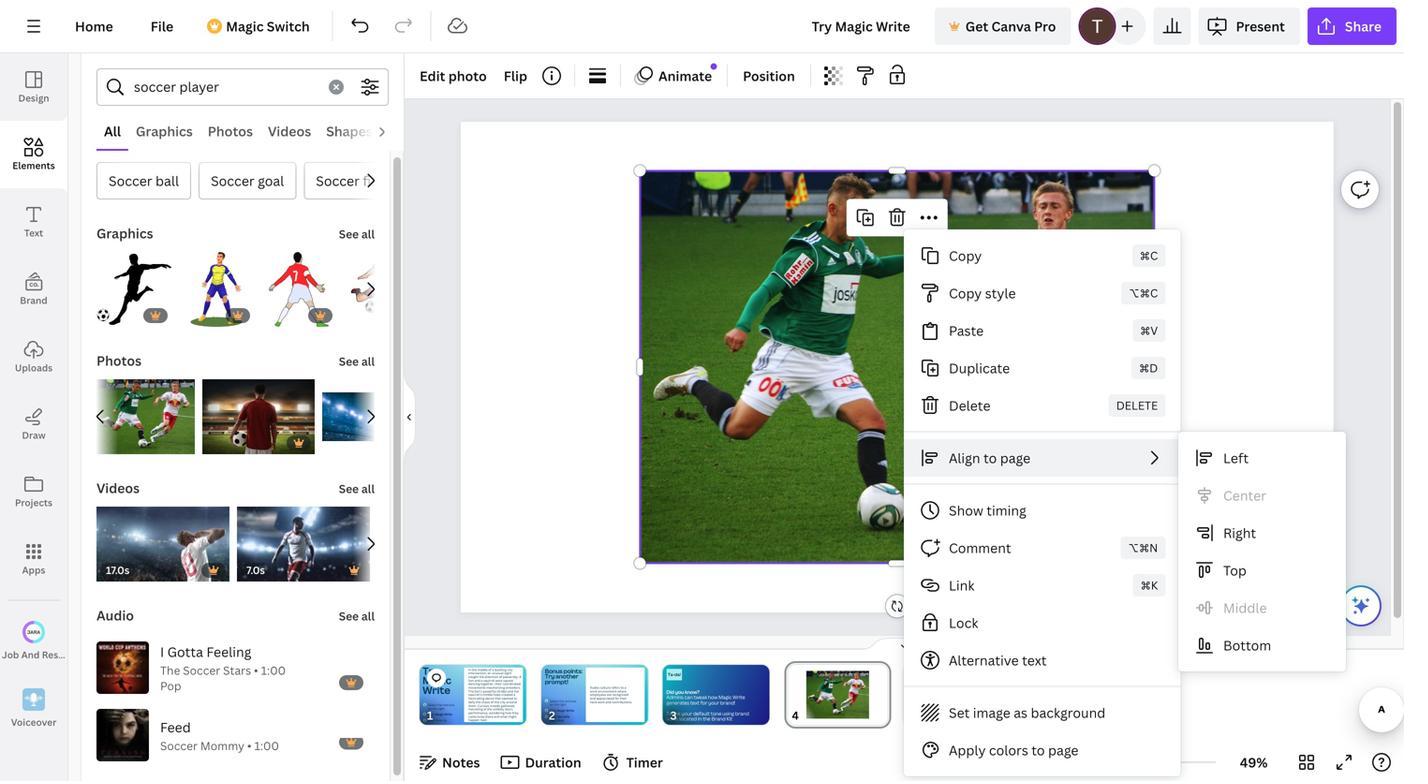 Task type: describe. For each thing, give the bounding box(es) containing it.
da!
[[674, 672, 681, 678]]

their inside in the middle of a bustling city intersection, an unusual sight caught the attention of passersby. a lion and a squirrel were square dancing together, their coordinated movements mesmerizing onlookers. the lion's powerful strides and the squirrel's nimble hops created a fascinating dance that seemed to defy the chaos of the city around them. curious crowds gathered, marveling at the unlikely duo's performance, wondering how they came to be there and what might happen next.
[[495, 682, 502, 686]]

pop, 60 seconds element
[[160, 663, 286, 694]]

the inside in the middle of a bustling city intersection, an unusual sight caught the attention of passersby. a lion and a squirrel were square dancing together, their coordinated movements mesmerizing onlookers. the lion's powerful strides and the squirrel's nimble hops created a fascinating dance that seemed to defy the chaos of the city around them. curious crowds gathered, marveling at the unlikely duo's performance, wondering how they came to be there and what might happen next.
[[468, 689, 474, 693]]

0 vertical spatial graphics
[[136, 122, 193, 140]]

click inside select the text box on the right 1 2 click magic write
[[550, 709, 556, 713]]

ronaldo celebration goal celebration in cartoon vector image
[[261, 252, 336, 327]]

1 vertical spatial videos
[[96, 479, 140, 497]]

magic switch button
[[196, 7, 325, 45]]

came
[[468, 715, 476, 719]]

0 vertical spatial of
[[488, 668, 491, 672]]

timer
[[626, 754, 663, 771]]

soccer ball
[[109, 172, 179, 190]]

on inside try magic write select the text box on the right 1 2 3 click magic write click rewrite
[[428, 707, 432, 711]]

page
[[936, 754, 967, 771]]

0 vertical spatial work
[[590, 689, 597, 693]]

delete
[[949, 397, 991, 414]]

see all button for videos
[[337, 469, 377, 507]]

see for videos
[[339, 481, 359, 496]]

click left rewrite
[[428, 719, 435, 723]]

a inside bonus points: try another prompt! kudos culture refers to a work environment where employees are recognized and appreciated for their hard work and contributions.
[[624, 686, 626, 690]]

hide pages image
[[859, 637, 949, 652]]

2 vertical spatial of
[[491, 700, 494, 704]]

yellow blue player soccer team illustration image
[[179, 252, 254, 327]]

job and resume ai
[[2, 648, 90, 661]]

alternative text
[[949, 651, 1047, 669]]

1 inside select the text box on the right 1 2 click magic write
[[546, 699, 547, 703]]

get canva pro
[[965, 17, 1056, 35]]

1 vertical spatial audio button
[[95, 597, 136, 634]]

try magic write select the text box on the right 1 2 3 click magic write click rewrite
[[423, 664, 455, 723]]

style
[[985, 284, 1016, 302]]

and down kudos
[[590, 697, 595, 701]]

tweak your default tone using brand voice located in the brand kit
[[666, 710, 749, 722]]

dance
[[485, 697, 494, 701]]

football soccer player image
[[344, 252, 419, 327]]

soccer field button
[[304, 162, 403, 200]]

copy for copy
[[949, 247, 982, 265]]

0 horizontal spatial photos
[[96, 352, 142, 370]]

duo's
[[505, 707, 513, 711]]

0 horizontal spatial city
[[500, 700, 506, 704]]

select inside try magic write select the text box on the right 1 2 3 click magic write click rewrite
[[428, 703, 437, 707]]

can
[[684, 694, 693, 701]]

job
[[2, 648, 19, 661]]

squirrel's
[[468, 693, 482, 697]]

passersby.
[[503, 675, 519, 679]]

toggle play audio track preview image for feed
[[96, 709, 149, 762]]

3 click sprinkle fairy dust
[[546, 715, 570, 723]]

see for graphics
[[339, 226, 359, 242]]

voiceover
[[11, 716, 56, 728]]

1 vertical spatial graphics
[[96, 224, 153, 242]]

0 horizontal spatial •
[[247, 738, 252, 753]]

sprinkle
[[557, 715, 570, 719]]

kudos
[[590, 686, 599, 690]]

draw
[[22, 429, 46, 442]]

all
[[104, 122, 121, 140]]

page 4 image
[[784, 665, 891, 725]]

you
[[675, 689, 684, 695]]

unlikely
[[493, 707, 504, 711]]

the inside the soccer stars • 1:00 pop
[[160, 663, 180, 678]]

in
[[698, 716, 702, 722]]

mommy
[[200, 738, 244, 753]]

see for photos
[[339, 354, 359, 369]]

left button
[[1178, 439, 1346, 477]]

center
[[1223, 487, 1266, 504]]

try inside bonus points: try another prompt! kudos culture refers to a work environment where employees are recognized and appreciated for their hard work and contributions.
[[545, 673, 554, 681]]

lock button
[[904, 604, 1180, 642]]

align to page
[[949, 449, 1031, 467]]

middle button
[[1178, 589, 1346, 627]]

soccer for soccer ball
[[109, 172, 152, 190]]

silhouettes soccer players image
[[96, 252, 171, 327]]

soccer inside the soccer stars • 1:00 pop
[[183, 663, 220, 678]]

unusual
[[492, 671, 503, 675]]

that
[[495, 697, 501, 701]]

fascinating
[[468, 697, 484, 701]]

⌥⌘n
[[1128, 540, 1158, 555]]

click inside 3 click sprinkle fairy dust
[[550, 715, 557, 719]]

dancing
[[468, 682, 480, 686]]

text inside select the text box on the right 1 2 click magic write
[[565, 699, 570, 703]]

show timing button
[[904, 492, 1180, 529]]

hard
[[590, 700, 597, 704]]

⌥⌘c
[[1129, 285, 1158, 301]]

powerful
[[483, 689, 496, 693]]

notes button
[[412, 747, 487, 777]]

apply colors to page button
[[904, 732, 1180, 769]]

1 horizontal spatial photos button
[[200, 113, 260, 149]]

1 inside try magic write select the text box on the right 1 2 3 click magic write click rewrite
[[424, 703, 425, 706]]

3 inside try magic write select the text box on the right 1 2 3 click magic write click rewrite
[[424, 719, 425, 722]]

1 vertical spatial audio
[[96, 606, 134, 624]]

0 vertical spatial audio button
[[380, 113, 433, 149]]

set
[[949, 704, 970, 722]]

canva assistant image
[[1350, 595, 1372, 617]]

1 vertical spatial photos button
[[95, 342, 143, 379]]

fairy
[[550, 719, 556, 723]]

all for audio
[[361, 608, 375, 624]]

see all button for photos
[[337, 342, 377, 379]]

toggle play audio track preview image for i gotta feeling
[[96, 642, 149, 694]]

17.0s
[[106, 563, 130, 577]]

click left came
[[428, 712, 435, 717]]

soccer player celebrating victory image
[[322, 379, 455, 454]]

i
[[160, 643, 164, 661]]

and down are
[[605, 700, 611, 704]]

align
[[949, 449, 980, 467]]

points:
[[563, 667, 582, 675]]

see all button for graphics
[[337, 214, 377, 252]]

home
[[75, 17, 113, 35]]

created
[[501, 693, 513, 697]]

1 vertical spatial of
[[499, 675, 502, 679]]

1:00 inside the soccer stars • 1:00 pop
[[261, 663, 286, 678]]

hide image
[[404, 372, 416, 462]]

and
[[21, 648, 40, 661]]

appreciated
[[596, 697, 614, 701]]

copy for copy style
[[949, 284, 982, 302]]

where
[[617, 689, 626, 693]]

squirrel
[[483, 678, 495, 683]]

soccer goal
[[211, 172, 284, 190]]

are
[[607, 693, 611, 697]]

and right lion
[[475, 678, 480, 683]]

recognized
[[612, 693, 628, 697]]

elements
[[12, 159, 55, 172]]

performance,
[[468, 711, 488, 715]]

were
[[495, 678, 502, 683]]

text
[[24, 227, 43, 239]]

sight
[[504, 671, 511, 675]]

for inside bonus points: try another prompt! kudos culture refers to a work environment where employees are recognized and appreciated for their hard work and contributions.
[[615, 697, 619, 701]]

soccer down feed
[[160, 738, 198, 753]]

kit
[[727, 716, 733, 722]]

1 vertical spatial 1:00
[[254, 738, 279, 753]]

culture
[[600, 686, 610, 690]]

0 vertical spatial photos
[[208, 122, 253, 140]]

Page title text field
[[807, 706, 814, 725]]

lion's
[[475, 689, 482, 693]]

notes
[[442, 754, 480, 771]]

background
[[1031, 704, 1106, 722]]

switch
[[267, 17, 310, 35]]

apply colors to page
[[949, 741, 1079, 759]]

happen
[[468, 718, 479, 722]]

side panel tab list
[[0, 53, 90, 743]]

align to page menu
[[1178, 432, 1346, 672]]

a left "squirrel"
[[481, 678, 483, 683]]

soccer for soccer goal
[[211, 172, 254, 190]]

gotta
[[167, 643, 203, 661]]

get
[[965, 17, 988, 35]]

your inside tweak your default tone using brand voice located in the brand kit
[[681, 710, 692, 717]]

on inside select the text box on the right 1 2 click magic write
[[550, 703, 553, 707]]

to inside button
[[1032, 741, 1045, 759]]

and left what
[[494, 715, 499, 719]]

elements button
[[0, 121, 67, 188]]

text inside did you know? admins can tweak how magic write generates text for your brand!
[[690, 699, 699, 706]]

how inside did you know? admins can tweak how magic write generates text for your brand!
[[708, 694, 718, 701]]

align to page button
[[904, 439, 1180, 477]]

comment
[[949, 539, 1011, 557]]



Task type: locate. For each thing, give the bounding box(es) containing it.
1 left defy
[[424, 703, 425, 706]]

generates
[[666, 699, 689, 706]]

see all for videos
[[339, 481, 375, 496]]

ball
[[156, 172, 179, 190]]

graphics button down 'soccer ball' button
[[95, 214, 155, 252]]

image
[[973, 704, 1011, 722]]

7.0s
[[246, 563, 265, 577]]

soccer left "goal"
[[211, 172, 254, 190]]

0 vertical spatial 1:00
[[261, 663, 286, 678]]

0 horizontal spatial audio button
[[95, 597, 136, 634]]

the
[[472, 668, 477, 672], [479, 675, 484, 679], [514, 689, 519, 693], [559, 699, 564, 703], [476, 700, 481, 704], [494, 700, 499, 704], [554, 703, 559, 707], [438, 703, 442, 707], [432, 707, 437, 711], [487, 707, 492, 711], [703, 716, 710, 722]]

Design title text field
[[797, 7, 927, 45]]

field
[[363, 172, 391, 190]]

2 inside select the text box on the right 1 2 click magic write
[[546, 709, 547, 712]]

left
[[1223, 449, 1249, 467]]

magic up rewrite
[[435, 712, 444, 717]]

for inside did you know? admins can tweak how magic write generates text for your brand!
[[700, 699, 707, 706]]

1 see from the top
[[339, 226, 359, 242]]

shapes button
[[319, 113, 380, 149]]

1:00
[[261, 663, 286, 678], [254, 738, 279, 753]]

brand!
[[720, 699, 735, 706]]

audio right shapes at left top
[[388, 122, 425, 140]]

1 horizontal spatial how
[[708, 694, 718, 701]]

see all for photos
[[339, 354, 375, 369]]

videos up "goal"
[[268, 122, 311, 140]]

0 horizontal spatial your
[[681, 710, 692, 717]]

0 horizontal spatial the
[[160, 663, 180, 678]]

text up rewrite
[[443, 703, 449, 707]]

your inside did you know? admins can tweak how magic write generates text for your brand!
[[708, 699, 719, 706]]

an
[[488, 671, 491, 675]]

0 horizontal spatial their
[[495, 682, 502, 686]]

⌘d
[[1139, 360, 1158, 376]]

square
[[503, 678, 513, 683]]

right up sprinkle
[[559, 703, 566, 707]]

magic inside select the text box on the right 1 2 click magic write
[[557, 709, 566, 713]]

flip button
[[496, 61, 535, 91]]

1 vertical spatial the
[[468, 689, 474, 693]]

uploads button
[[0, 323, 67, 391]]

caught
[[468, 675, 478, 679]]

box inside try magic write select the text box on the right 1 2 3 click magic write click rewrite
[[449, 703, 455, 707]]

text inside button
[[1022, 651, 1047, 669]]

0 vertical spatial photos button
[[200, 113, 260, 149]]

select inside select the text box on the right 1 2 click magic write
[[550, 699, 558, 703]]

0 vertical spatial toggle play audio track preview image
[[96, 642, 149, 694]]

page right the align
[[1000, 449, 1031, 467]]

untitled media image
[[97, 379, 195, 454]]

0 vertical spatial 1
[[546, 699, 547, 703]]

tweak
[[694, 694, 707, 701]]

3 left rewrite
[[424, 719, 425, 722]]

select up 3 click sprinkle fairy dust in the bottom left of the page
[[550, 699, 558, 703]]

text up sprinkle
[[565, 699, 570, 703]]

for right are
[[615, 697, 619, 701]]

middle
[[478, 668, 488, 672]]

see all for audio
[[339, 608, 375, 624]]

their inside bonus points: try another prompt! kudos culture refers to a work environment where employees are recognized and appreciated for their hard work and contributions.
[[620, 697, 627, 701]]

3 inside 3 click sprinkle fairy dust
[[546, 715, 547, 719]]

see all down 'soccer field'
[[339, 226, 375, 242]]

they
[[512, 711, 519, 715]]

wondering
[[489, 711, 504, 715]]

1 vertical spatial •
[[247, 738, 252, 753]]

a right an
[[492, 668, 494, 672]]

located
[[679, 716, 697, 722]]

2 all from the top
[[361, 354, 375, 369]]

bottom
[[1223, 636, 1271, 654]]

1 vertical spatial graphics button
[[95, 214, 155, 252]]

0 vertical spatial page
[[1000, 449, 1031, 467]]

1 horizontal spatial videos
[[268, 122, 311, 140]]

0 vertical spatial city
[[507, 668, 513, 672]]

photos button down search elements search box
[[200, 113, 260, 149]]

1 horizontal spatial on
[[550, 703, 553, 707]]

4 left the /
[[970, 754, 978, 771]]

text down lock button
[[1022, 651, 1047, 669]]

see for audio
[[339, 608, 359, 624]]

1 vertical spatial work
[[597, 700, 605, 704]]

0 horizontal spatial box
[[449, 703, 455, 707]]

toggle play audio track preview image right ai
[[96, 642, 149, 694]]

what
[[500, 715, 507, 719]]

0 horizontal spatial 3
[[424, 719, 425, 722]]

magic up sprinkle
[[557, 709, 566, 713]]

4 see from the top
[[339, 608, 359, 624]]

0 vertical spatial 2
[[546, 709, 547, 712]]

goal
[[258, 172, 284, 190]]

of right chaos in the bottom left of the page
[[491, 700, 494, 704]]

movements
[[468, 686, 486, 690]]

1 up 3 click sprinkle fairy dust in the bottom left of the page
[[546, 699, 547, 703]]

attention
[[485, 675, 498, 679]]

magic
[[226, 17, 264, 35], [423, 674, 451, 687], [719, 694, 732, 701], [557, 709, 566, 713], [435, 712, 444, 717]]

1 horizontal spatial select
[[550, 699, 558, 703]]

box left the hard
[[571, 699, 576, 703]]

of down bustling
[[499, 675, 502, 679]]

1 toggle play audio track preview image from the top
[[96, 642, 149, 694]]

0 vertical spatial audio
[[388, 122, 425, 140]]

on left the them.
[[428, 707, 432, 711]]

2 inside try magic write select the text box on the right 1 2 3 click magic write click rewrite
[[424, 713, 425, 716]]

top
[[1223, 562, 1247, 579]]

0 horizontal spatial brand
[[20, 294, 47, 307]]

page
[[1000, 449, 1031, 467], [1048, 741, 1079, 759]]

1 horizontal spatial 4
[[990, 754, 998, 771]]

see down 'soccer field'
[[339, 226, 359, 242]]

• inside the soccer stars • 1:00 pop
[[254, 663, 258, 678]]

1 vertical spatial copy
[[949, 284, 982, 302]]

page down background
[[1048, 741, 1079, 759]]

3 left sprinkle
[[546, 715, 547, 719]]

1 see all from the top
[[339, 226, 375, 242]]

3 see from the top
[[339, 481, 359, 496]]

0 horizontal spatial how
[[505, 711, 511, 715]]

your right tweak
[[681, 710, 692, 717]]

city up the passersby.
[[507, 668, 513, 672]]

write inside select the text box on the right 1 2 click magic write
[[566, 709, 574, 713]]

their up the strides
[[495, 682, 502, 686]]

select up rewrite
[[428, 703, 437, 707]]

1 vertical spatial toggle play audio track preview image
[[96, 709, 149, 762]]

1 horizontal spatial try
[[545, 673, 554, 681]]

see all
[[339, 226, 375, 242], [339, 354, 375, 369], [339, 481, 375, 496], [339, 608, 375, 624]]

voiceover button
[[0, 675, 67, 743]]

see all button down soccer player celebrating victory image
[[337, 469, 377, 507]]

1 horizontal spatial the
[[468, 689, 474, 693]]

see up soccer player celebrating victory image
[[339, 354, 359, 369]]

soccer for soccer field
[[316, 172, 360, 190]]

top button
[[1178, 552, 1346, 589]]

together,
[[481, 682, 494, 686]]

1 vertical spatial your
[[681, 710, 692, 717]]

photos down search elements search box
[[208, 122, 253, 140]]

magic up "using"
[[719, 694, 732, 701]]

videos button
[[260, 113, 319, 149], [95, 469, 142, 507]]

set image as background
[[949, 704, 1106, 722]]

magic left lion
[[423, 674, 451, 687]]

1 horizontal spatial •
[[254, 663, 258, 678]]

0 vertical spatial videos button
[[260, 113, 319, 149]]

bonus points: try another prompt! kudos culture refers to a work environment where employees are recognized and appreciated for their hard work and contributions.
[[545, 667, 632, 704]]

box inside select the text box on the right 1 2 click magic write
[[571, 699, 576, 703]]

did
[[666, 689, 674, 695]]

• right the stars in the bottom of the page
[[254, 663, 258, 678]]

of right middle
[[488, 668, 491, 672]]

4 right the /
[[990, 754, 998, 771]]

magic switch
[[226, 17, 310, 35]]

see all up soccer player celebrating victory image
[[339, 354, 375, 369]]

0 vertical spatial copy
[[949, 247, 982, 265]]

see all up the 7.0s group
[[339, 481, 375, 496]]

to inside bonus points: try another prompt! kudos culture refers to a work environment where employees are recognized and appreciated for their hard work and contributions.
[[620, 686, 624, 690]]

3 all from the top
[[361, 481, 375, 496]]

graphics button
[[128, 113, 200, 149], [95, 214, 155, 252]]

1 horizontal spatial your
[[708, 699, 719, 706]]

brand left kit
[[711, 716, 726, 722]]

1 vertical spatial 1
[[424, 703, 425, 706]]

1:00 right the stars in the bottom of the page
[[261, 663, 286, 678]]

2 left came
[[424, 713, 425, 716]]

1 vertical spatial city
[[500, 700, 506, 704]]

videos button up "goal"
[[260, 113, 319, 149]]

17.0s group
[[96, 507, 229, 582]]

1 vertical spatial photos
[[96, 352, 142, 370]]

1 horizontal spatial their
[[620, 697, 627, 701]]

of
[[488, 668, 491, 672], [499, 675, 502, 679], [491, 700, 494, 704]]

0 vertical spatial the
[[160, 663, 180, 678]]

right inside try magic write select the text box on the right 1 2 3 click magic write click rewrite
[[438, 707, 444, 711]]

bottom button
[[1178, 627, 1346, 664]]

1 see all button from the top
[[337, 214, 377, 252]]

on
[[550, 703, 553, 707], [428, 707, 432, 711]]

1 horizontal spatial audio
[[388, 122, 425, 140]]

0 vertical spatial •
[[254, 663, 258, 678]]

work up the hard
[[590, 689, 597, 693]]

2 see from the top
[[339, 354, 359, 369]]

page 4 / 4 button
[[929, 747, 1005, 777]]

Search elements search field
[[134, 69, 318, 105]]

4 see all from the top
[[339, 608, 375, 624]]

prompt!
[[545, 678, 568, 686]]

job and resume ai button
[[0, 608, 90, 675]]

0 horizontal spatial photos button
[[95, 342, 143, 379]]

0 horizontal spatial page
[[1000, 449, 1031, 467]]

0 horizontal spatial 2
[[424, 713, 425, 716]]

brand inside tweak your default tone using brand voice located in the brand kit
[[711, 716, 726, 722]]

0 horizontal spatial right
[[438, 707, 444, 711]]

1 vertical spatial page
[[1048, 741, 1079, 759]]

magic inside did you know? admins can tweak how magic write generates text for your brand!
[[719, 694, 732, 701]]

audio button down the 17.0s
[[95, 597, 136, 634]]

to right the align
[[983, 449, 997, 467]]

their down where
[[620, 697, 627, 701]]

duplicate
[[949, 359, 1010, 377]]

1 horizontal spatial right
[[559, 703, 566, 707]]

crowds
[[490, 704, 500, 708]]

click left dust
[[550, 715, 557, 719]]

to left be
[[477, 715, 480, 719]]

environment
[[598, 689, 617, 693]]

group
[[96, 252, 171, 327], [179, 252, 254, 327], [261, 252, 336, 327], [202, 379, 315, 454]]

0 horizontal spatial 4
[[970, 754, 978, 771]]

admins
[[666, 694, 683, 701]]

default
[[693, 710, 710, 717]]

0 horizontal spatial select
[[428, 703, 437, 707]]

timer button
[[596, 747, 670, 777]]

0 vertical spatial videos
[[268, 122, 311, 140]]

2 4 from the left
[[990, 754, 998, 771]]

1
[[546, 699, 547, 703], [424, 703, 425, 706]]

1 horizontal spatial videos button
[[260, 113, 319, 149]]

1 horizontal spatial photos
[[208, 122, 253, 140]]

2 up 3 click sprinkle fairy dust in the bottom left of the page
[[546, 709, 547, 712]]

1 horizontal spatial 2
[[546, 709, 547, 712]]

a right created
[[513, 693, 515, 697]]

menu containing copy
[[904, 229, 1180, 777]]

0 horizontal spatial audio
[[96, 606, 134, 624]]

ai
[[80, 648, 90, 661]]

using
[[722, 710, 734, 717]]

brand button
[[0, 256, 67, 323]]

their
[[495, 682, 502, 686], [620, 697, 627, 701]]

soccer left field
[[316, 172, 360, 190]]

show
[[949, 502, 983, 519]]

to right refers
[[620, 686, 624, 690]]

see all button down the 7.0s group
[[337, 597, 377, 634]]

0 horizontal spatial try
[[423, 664, 440, 678]]

page inside button
[[1048, 741, 1079, 759]]

photos
[[208, 122, 253, 140], [96, 352, 142, 370]]

0 horizontal spatial videos button
[[95, 469, 142, 507]]

1 horizontal spatial 1
[[546, 699, 547, 703]]

text inside try magic write select the text box on the right 1 2 3 click magic write click rewrite
[[443, 703, 449, 707]]

1 vertical spatial videos button
[[95, 469, 142, 507]]

toggle play audio track preview image
[[96, 642, 149, 694], [96, 709, 149, 762]]

alternative
[[949, 651, 1019, 669]]

a up 'recognized'
[[624, 686, 626, 690]]

defy
[[468, 700, 475, 704]]

see all button down 'soccer field'
[[337, 214, 377, 252]]

1 horizontal spatial audio button
[[380, 113, 433, 149]]

brand up uploads 'button'
[[20, 294, 47, 307]]

1 horizontal spatial page
[[1048, 741, 1079, 759]]

0 vertical spatial brand
[[20, 294, 47, 307]]

the inside tweak your default tone using brand voice located in the brand kit
[[703, 716, 710, 722]]

and down coordinated
[[508, 689, 513, 693]]

text button
[[0, 188, 67, 256]]

see all down the 7.0s group
[[339, 608, 375, 624]]

1 vertical spatial 2
[[424, 713, 425, 716]]

how right tweak
[[708, 694, 718, 701]]

audio button right shapes at left top
[[380, 113, 433, 149]]

1 4 from the left
[[970, 754, 978, 771]]

right up rewrite
[[438, 707, 444, 711]]

soccer player holding soccer ball image
[[202, 379, 315, 454]]

main menu bar
[[0, 0, 1404, 53]]

0 vertical spatial how
[[708, 694, 718, 701]]

copy up copy style
[[949, 247, 982, 265]]

your up tone
[[708, 699, 719, 706]]

0 horizontal spatial videos
[[96, 479, 140, 497]]

see up the 7.0s group
[[339, 481, 359, 496]]

lion
[[468, 678, 474, 683]]

2 toggle play audio track preview image from the top
[[96, 709, 149, 762]]

soccer left ball
[[109, 172, 152, 190]]

1 horizontal spatial 3
[[546, 715, 547, 719]]

1 copy from the top
[[949, 247, 982, 265]]

2 see all button from the top
[[337, 342, 377, 379]]

how inside in the middle of a bustling city intersection, an unusual sight caught the attention of passersby. a lion and a squirrel were square dancing together, their coordinated movements mesmerizing onlookers. the lion's powerful strides and the squirrel's nimble hops created a fascinating dance that seemed to defy the chaos of the city around them. curious crowds gathered, marveling at the unlikely duo's performance, wondering how they came to be there and what might happen next.
[[505, 711, 511, 715]]

videos up 17.0s "group"
[[96, 479, 140, 497]]

copy left style at the top right of the page
[[949, 284, 982, 302]]

videos button down the untitled media image at left
[[95, 469, 142, 507]]

be
[[481, 715, 485, 719]]

right
[[559, 703, 566, 707], [438, 707, 444, 711]]

try left in
[[423, 664, 440, 678]]

1 horizontal spatial for
[[700, 699, 707, 706]]

photos up the untitled media image at left
[[96, 352, 142, 370]]

0 horizontal spatial on
[[428, 707, 432, 711]]

mesmerizing
[[486, 686, 505, 690]]

city down created
[[500, 700, 506, 704]]

2 copy from the top
[[949, 284, 982, 302]]

for up default
[[700, 699, 707, 706]]

get canva pro button
[[935, 7, 1071, 45]]

strides
[[497, 689, 507, 693]]

/
[[981, 754, 986, 771]]

0 horizontal spatial 1
[[424, 703, 425, 706]]

write inside did you know? admins can tweak how magic write generates text for your brand!
[[733, 694, 745, 701]]

0 vertical spatial your
[[708, 699, 719, 706]]

bustling
[[495, 668, 506, 672]]

1 horizontal spatial city
[[507, 668, 513, 672]]

1:00 right mommy
[[254, 738, 279, 753]]

4 see all button from the top
[[337, 597, 377, 634]]

brand inside button
[[20, 294, 47, 307]]

the up pop on the left bottom of the page
[[160, 663, 180, 678]]

2 see all from the top
[[339, 354, 375, 369]]

try inside try magic write select the text box on the right 1 2 3 click magic write click rewrite
[[423, 664, 440, 678]]

toggle play audio track preview image left feed
[[96, 709, 149, 762]]

3 see all button from the top
[[337, 469, 377, 507]]

dust
[[557, 719, 564, 723]]

another
[[555, 673, 578, 681]]

page inside dropdown button
[[1000, 449, 1031, 467]]

4 all from the top
[[361, 608, 375, 624]]

feed
[[160, 718, 191, 736]]

magic left switch
[[226, 17, 264, 35]]

see all for graphics
[[339, 226, 375, 242]]

graphics button up ball
[[128, 113, 200, 149]]

see all button down football soccer player image
[[337, 342, 377, 379]]

7.0s group
[[237, 507, 370, 582]]

a
[[519, 675, 521, 679]]

select the text box on the right 1 2 click magic write
[[546, 699, 576, 713]]

0 vertical spatial graphics button
[[128, 113, 200, 149]]

know?
[[685, 689, 700, 695]]

1 vertical spatial their
[[620, 697, 627, 701]]

• right mommy
[[247, 738, 252, 753]]

chaos
[[481, 700, 490, 704]]

on up 3 click sprinkle fairy dust in the bottom left of the page
[[550, 703, 553, 707]]

graphics up ball
[[136, 122, 193, 140]]

1 horizontal spatial box
[[571, 699, 576, 703]]

photos button down silhouettes soccer players image
[[95, 342, 143, 379]]

how left they
[[505, 711, 511, 715]]

home link
[[60, 7, 128, 45]]

1 vertical spatial brand
[[711, 716, 726, 722]]

1 all from the top
[[361, 226, 375, 242]]

see all button for audio
[[337, 597, 377, 634]]

all for videos
[[361, 481, 375, 496]]

select
[[550, 699, 558, 703], [428, 703, 437, 707]]

around
[[506, 700, 517, 704]]

1 vertical spatial how
[[505, 711, 511, 715]]

magic inside button
[[226, 17, 264, 35]]

•
[[254, 663, 258, 678], [247, 738, 252, 753]]

in
[[468, 668, 471, 672]]

click up 3 click sprinkle fairy dust in the bottom left of the page
[[550, 709, 556, 713]]

to inside dropdown button
[[983, 449, 997, 467]]

all for graphics
[[361, 226, 375, 242]]

to right colors
[[1032, 741, 1045, 759]]

audio down the 17.0s
[[96, 606, 134, 624]]

see down the 7.0s group
[[339, 608, 359, 624]]

to right seemed
[[514, 697, 517, 701]]

apps button
[[0, 525, 67, 593]]

right inside select the text box on the right 1 2 click magic write
[[559, 703, 566, 707]]

3 see all from the top
[[339, 481, 375, 496]]

all for photos
[[361, 354, 375, 369]]

coordinated
[[503, 682, 521, 686]]

menu
[[904, 229, 1180, 777]]

1 horizontal spatial brand
[[711, 716, 726, 722]]

0 vertical spatial their
[[495, 682, 502, 686]]

0 horizontal spatial for
[[615, 697, 619, 701]]



Task type: vqa. For each thing, say whether or not it's contained in the screenshot.
Graphics
yes



